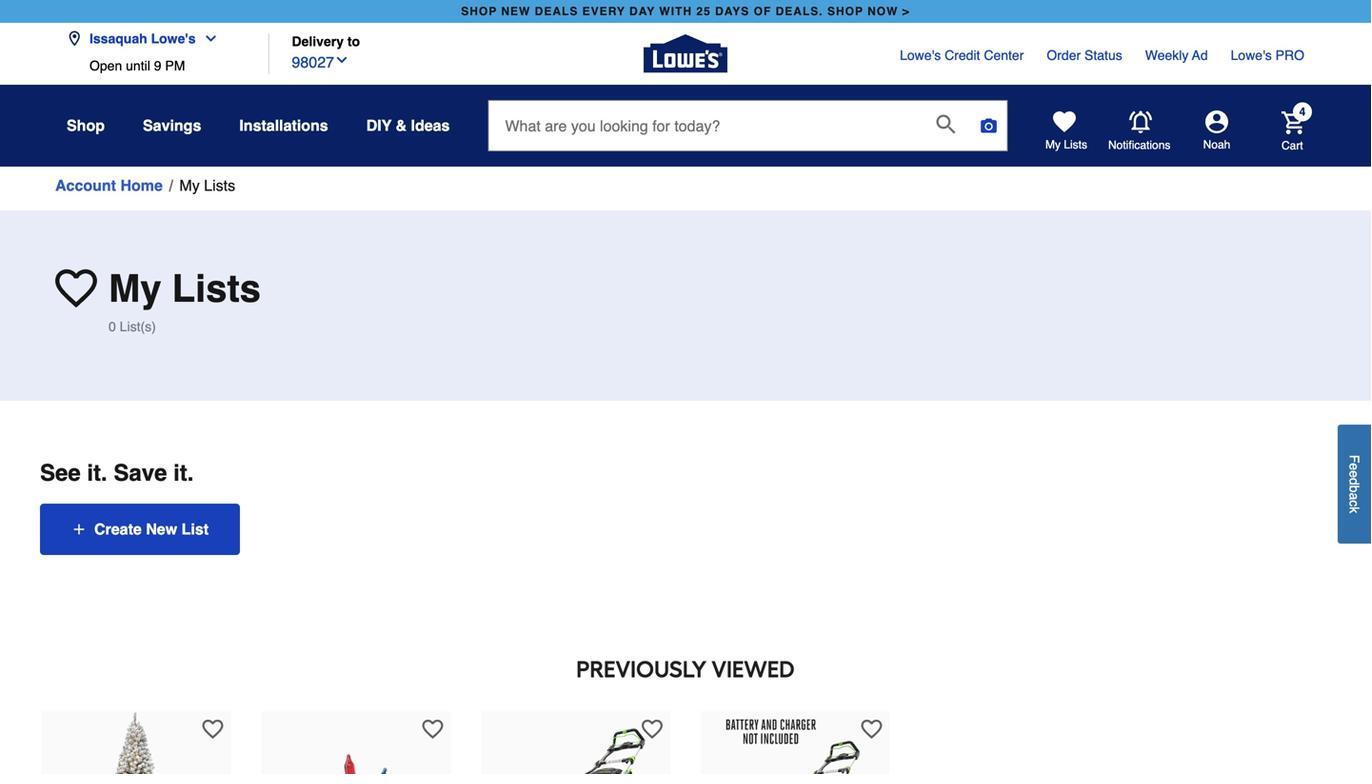 Task type: describe. For each thing, give the bounding box(es) containing it.
order
[[1047, 48, 1081, 63]]

0
[[109, 319, 116, 334]]

of
[[754, 5, 772, 18]]

lowe's home improvement notification center image
[[1130, 111, 1153, 134]]

1 vertical spatial lists
[[204, 177, 235, 194]]

weekly
[[1146, 48, 1189, 63]]

installations button
[[239, 109, 328, 143]]

ad
[[1193, 48, 1208, 63]]

f
[[1347, 455, 1363, 463]]

day
[[630, 5, 656, 18]]

lowe's home improvement lists image
[[1054, 110, 1076, 133]]

lists inside my lists 0 list(s)
[[172, 267, 261, 311]]

chevron down image inside issaquah lowe's button
[[196, 31, 219, 46]]

25
[[697, 5, 711, 18]]

list
[[182, 521, 209, 538]]

with
[[660, 5, 693, 18]]

ideas
[[411, 117, 450, 134]]

deals.
[[776, 5, 824, 18]]

heart outline image for ego power+ select cut 56-volt 21-in cordless self-propelled lawn mower (battery and charger not included) 'image'
[[862, 719, 883, 740]]

diy & ideas button
[[366, 109, 450, 143]]

open until 9 pm
[[90, 58, 185, 73]]

heart outline image for fraser hill farm 7.5-ft alaskan flocked pre-lit flocked artificial christmas tree with incandescent lights image
[[203, 719, 224, 740]]

previously viewed
[[577, 656, 795, 683]]

issaquah
[[90, 31, 147, 46]]

weekly ad
[[1146, 48, 1208, 63]]

issaquah lowe's button
[[67, 20, 226, 58]]

lowe's inside button
[[151, 31, 196, 46]]

1 it. from the left
[[87, 460, 107, 486]]

every
[[583, 5, 626, 18]]

my inside my lists 0 list(s)
[[109, 267, 162, 311]]

diy & ideas
[[366, 117, 450, 134]]

9
[[154, 58, 161, 73]]

lowe's for lowe's pro
[[1231, 48, 1272, 63]]

account home link
[[55, 174, 163, 197]]

pro
[[1276, 48, 1305, 63]]

shop button
[[67, 109, 105, 143]]

days
[[715, 5, 750, 18]]

f e e d b a c k
[[1347, 455, 1363, 514]]

diy
[[366, 117, 392, 134]]

my lists 0 list(s)
[[109, 267, 261, 334]]

order status link
[[1047, 46, 1123, 65]]

shop new deals every day with 25 days of deals. shop now >
[[461, 5, 910, 18]]

now
[[868, 5, 899, 18]]

savings button
[[143, 109, 201, 143]]

lowe's for lowe's credit center
[[900, 48, 941, 63]]

f e e d b a c k button
[[1338, 425, 1372, 544]]

see
[[40, 460, 81, 486]]

viewed
[[712, 656, 795, 683]]

camera image
[[980, 116, 999, 135]]

1 e from the top
[[1347, 463, 1363, 471]]

98027
[[292, 53, 334, 71]]

lowe's home improvement cart image
[[1282, 111, 1305, 134]]

4
[[1300, 105, 1306, 119]]

ego power+ select cut 56-volt 21-in cordless self-propelled lawn mower (battery and charger not included) image
[[720, 712, 871, 774]]

fraser hill farm 7.5-ft alaskan flocked pre-lit flocked artificial christmas tree with incandescent lights image
[[61, 712, 212, 774]]

shop new deals every day with 25 days of deals. shop now > link
[[457, 0, 914, 23]]

0 horizontal spatial my lists link
[[179, 174, 235, 197]]

list(s)
[[120, 319, 156, 334]]

&
[[396, 117, 407, 134]]



Task type: vqa. For each thing, say whether or not it's contained in the screenshot.
open until 9 pm
yes



Task type: locate. For each thing, give the bounding box(es) containing it.
delivery to
[[292, 34, 360, 49]]

1 horizontal spatial lowe's
[[900, 48, 941, 63]]

shop
[[67, 117, 105, 134]]

heart outline image
[[203, 719, 224, 740], [642, 719, 663, 740]]

account home
[[55, 177, 163, 194]]

None search field
[[488, 100, 1008, 169]]

lists
[[1064, 138, 1088, 151], [204, 177, 235, 194], [172, 267, 261, 311]]

create new list button
[[40, 504, 240, 555]]

my lists main content
[[0, 167, 1372, 774]]

1 vertical spatial my lists
[[179, 177, 235, 194]]

1 heart outline image from the left
[[203, 719, 224, 740]]

1 horizontal spatial heart outline image
[[642, 719, 663, 740]]

lowe's home improvement logo image
[[644, 12, 728, 96]]

weekly ad link
[[1146, 46, 1208, 65]]

account
[[55, 177, 116, 194]]

98027 button
[[292, 49, 350, 74]]

e up b
[[1347, 471, 1363, 478]]

savings
[[143, 117, 201, 134]]

k
[[1347, 507, 1363, 514]]

search image
[[937, 115, 956, 134]]

2 horizontal spatial lowe's
[[1231, 48, 1272, 63]]

1 horizontal spatial my lists
[[1046, 138, 1088, 151]]

0 horizontal spatial my
[[109, 267, 162, 311]]

open
[[90, 58, 122, 73]]

new
[[501, 5, 531, 18]]

my right home
[[179, 177, 200, 194]]

previously viewed heading
[[40, 651, 1332, 689]]

deals
[[535, 5, 579, 18]]

e up d on the bottom right of page
[[1347, 463, 1363, 471]]

2 it. from the left
[[173, 460, 194, 486]]

0 horizontal spatial shop
[[461, 5, 497, 18]]

status
[[1085, 48, 1123, 63]]

2 heart outline image from the left
[[642, 719, 663, 740]]

lowe's
[[151, 31, 196, 46], [900, 48, 941, 63], [1231, 48, 1272, 63]]

0 horizontal spatial lowe's
[[151, 31, 196, 46]]

0 horizontal spatial it.
[[87, 460, 107, 486]]

0 vertical spatial my
[[1046, 138, 1061, 151]]

noah button
[[1172, 110, 1263, 152]]

see it. save it.
[[40, 460, 194, 486]]

1 vertical spatial my lists link
[[179, 174, 235, 197]]

holiday living 100-count 20.62-ft multicolor incandescent plug-in christmas string lights image
[[281, 712, 432, 774]]

my
[[1046, 138, 1061, 151], [179, 177, 200, 194], [109, 267, 162, 311]]

issaquah lowe's
[[90, 31, 196, 46]]

location image
[[67, 31, 82, 46]]

>
[[903, 5, 910, 18]]

notifications
[[1109, 138, 1171, 152]]

a
[[1347, 493, 1363, 500]]

1 horizontal spatial my lists link
[[1046, 110, 1088, 152]]

b
[[1347, 485, 1363, 493]]

e
[[1347, 463, 1363, 471], [1347, 471, 1363, 478]]

center
[[984, 48, 1024, 63]]

previously
[[577, 656, 707, 683]]

create new list
[[94, 521, 209, 538]]

credit
[[945, 48, 981, 63]]

Search Query text field
[[489, 101, 922, 151]]

home
[[120, 177, 163, 194]]

1 heart outline image from the left
[[422, 719, 443, 740]]

1 horizontal spatial heart outline image
[[862, 719, 883, 740]]

1 horizontal spatial shop
[[828, 5, 864, 18]]

create
[[94, 521, 142, 538]]

2 heart outline image from the left
[[862, 719, 883, 740]]

0 horizontal spatial my lists
[[179, 177, 235, 194]]

to
[[348, 34, 360, 49]]

heart outline image for holiday living 100-count 20.62-ft multicolor incandescent plug-in christmas string lights 'image'
[[422, 719, 443, 740]]

it.
[[87, 460, 107, 486], [173, 460, 194, 486]]

my lists link right home
[[179, 174, 235, 197]]

1 horizontal spatial chevron down image
[[334, 52, 350, 68]]

lowe's pro link
[[1231, 46, 1305, 65]]

1 shop from the left
[[461, 5, 497, 18]]

my up list(s) on the left top
[[109, 267, 162, 311]]

lowe's left 'pro'
[[1231, 48, 1272, 63]]

order status
[[1047, 48, 1123, 63]]

1 horizontal spatial my
[[179, 177, 200, 194]]

2 vertical spatial lists
[[172, 267, 261, 311]]

d
[[1347, 478, 1363, 485]]

0 vertical spatial my lists
[[1046, 138, 1088, 151]]

lowe's credit center
[[900, 48, 1024, 63]]

cart
[[1282, 139, 1304, 152]]

0 vertical spatial lists
[[1064, 138, 1088, 151]]

chevron down image
[[196, 31, 219, 46], [334, 52, 350, 68]]

ego power+ select cut 56-volt 21-in cordless self-propelled 7.5 ah (battery and charger included) image
[[500, 712, 652, 774]]

my lists link
[[1046, 110, 1088, 152], [179, 174, 235, 197]]

my down lowe's home improvement lists icon
[[1046, 138, 1061, 151]]

heart outline image for ego power+ select cut 56-volt 21-in cordless self-propelled 7.5 ah (battery and charger included) image
[[642, 719, 663, 740]]

shop left the now
[[828, 5, 864, 18]]

my lists inside my lists main content
[[179, 177, 235, 194]]

delivery
[[292, 34, 344, 49]]

lowe's pro
[[1231, 48, 1305, 63]]

1 horizontal spatial it.
[[173, 460, 194, 486]]

new
[[146, 521, 177, 538]]

0 vertical spatial chevron down image
[[196, 31, 219, 46]]

2 e from the top
[[1347, 471, 1363, 478]]

noah
[[1204, 138, 1231, 151]]

1 vertical spatial chevron down image
[[334, 52, 350, 68]]

installations
[[239, 117, 328, 134]]

chevron down image inside the 98027 button
[[334, 52, 350, 68]]

heart outline image
[[422, 719, 443, 740], [862, 719, 883, 740]]

plus image
[[71, 522, 87, 537]]

2 shop from the left
[[828, 5, 864, 18]]

0 vertical spatial my lists link
[[1046, 110, 1088, 152]]

0 horizontal spatial chevron down image
[[196, 31, 219, 46]]

lowe's credit center link
[[900, 46, 1024, 65]]

save
[[114, 460, 167, 486]]

it. right see
[[87, 460, 107, 486]]

my lists
[[1046, 138, 1088, 151], [179, 177, 235, 194]]

0 horizontal spatial heart outline image
[[422, 719, 443, 740]]

pm
[[165, 58, 185, 73]]

my lists down lowe's home improvement lists icon
[[1046, 138, 1088, 151]]

my lists right home
[[179, 177, 235, 194]]

c
[[1347, 500, 1363, 507]]

2 vertical spatial my
[[109, 267, 162, 311]]

until
[[126, 58, 150, 73]]

shop left new
[[461, 5, 497, 18]]

2 horizontal spatial my
[[1046, 138, 1061, 151]]

0 horizontal spatial heart outline image
[[203, 719, 224, 740]]

lowe's left "credit"
[[900, 48, 941, 63]]

lowe's up 'pm'
[[151, 31, 196, 46]]

my lists link left notifications
[[1046, 110, 1088, 152]]

it. right 'save'
[[173, 460, 194, 486]]

1 vertical spatial my
[[179, 177, 200, 194]]

shop
[[461, 5, 497, 18], [828, 5, 864, 18]]



